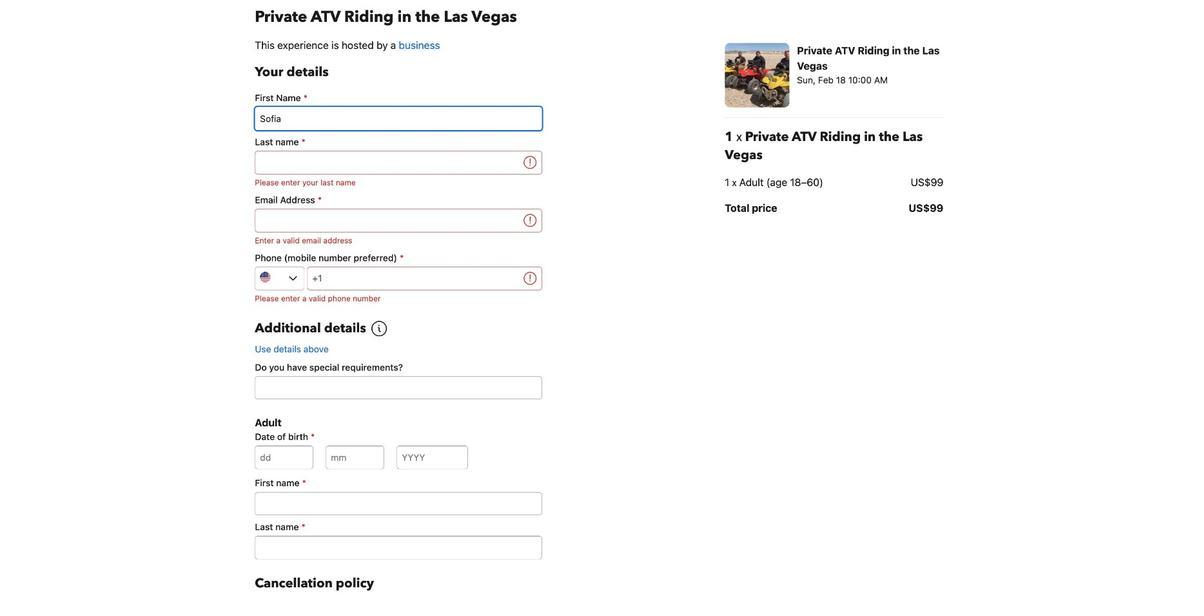 Task type: vqa. For each thing, say whether or not it's contained in the screenshot.
the bottom States?
no



Task type: locate. For each thing, give the bounding box(es) containing it.
1 vertical spatial alert
[[255, 235, 542, 247]]

YYYY field
[[397, 446, 468, 470]]

alert
[[255, 177, 542, 189], [255, 235, 542, 247], [255, 293, 542, 305]]

None field
[[255, 107, 542, 130], [255, 151, 521, 174], [255, 377, 542, 400], [255, 493, 542, 516], [255, 537, 542, 560], [255, 107, 542, 130], [255, 151, 521, 174], [255, 377, 542, 400], [255, 493, 542, 516], [255, 537, 542, 560]]

3 alert from the top
[[255, 293, 542, 305]]

None email field
[[255, 209, 521, 232]]

2 vertical spatial alert
[[255, 293, 542, 305]]

Phone (mobile number preferred) telephone field
[[327, 267, 521, 290]]

0 vertical spatial alert
[[255, 177, 542, 189]]



Task type: describe. For each thing, give the bounding box(es) containing it.
2 alert from the top
[[255, 235, 542, 247]]

dd field
[[255, 446, 313, 470]]

mm field
[[326, 446, 384, 470]]

1 alert from the top
[[255, 177, 542, 189]]



